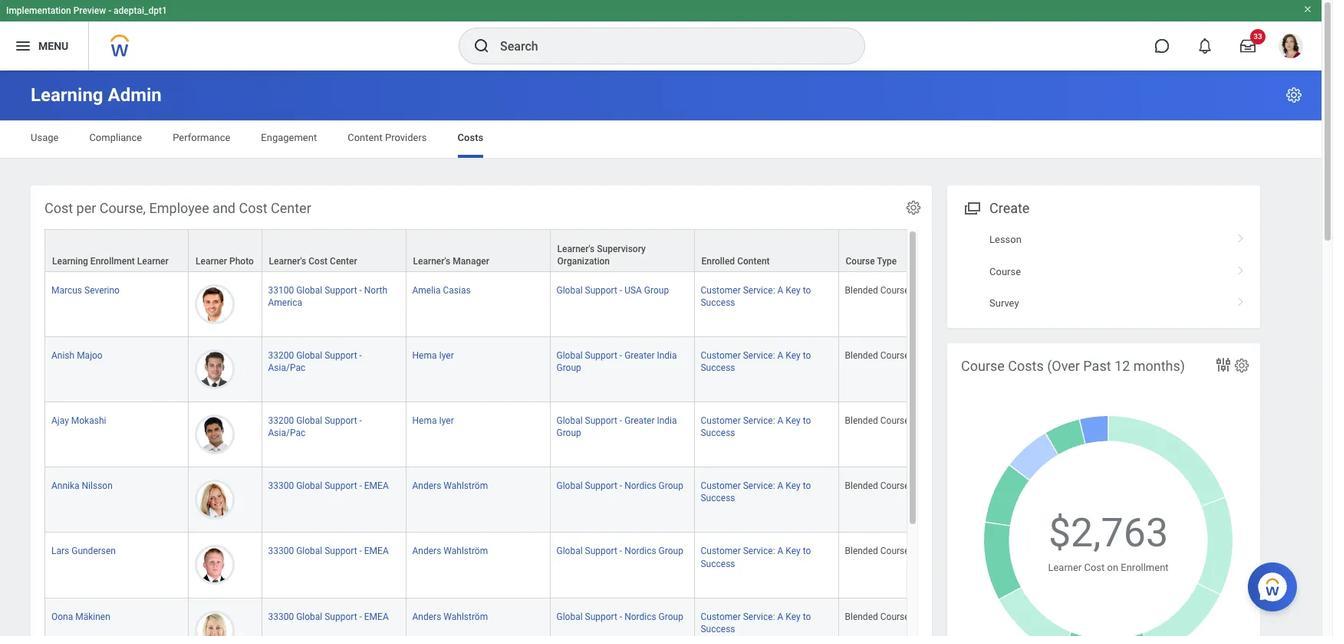 Task type: describe. For each thing, give the bounding box(es) containing it.
course for oona mäkinen
[[880, 612, 909, 622]]

course inside list
[[990, 266, 1021, 277]]

per
[[76, 200, 96, 216]]

configure and view chart data image
[[1214, 356, 1233, 374]]

blended for annika nilsson
[[845, 481, 878, 492]]

success for nilsson
[[701, 494, 735, 504]]

demo_f266.png image
[[195, 611, 235, 637]]

performance
[[173, 132, 230, 143]]

learning for learning enrollment learner
[[52, 256, 88, 267]]

blended course element for gundersen
[[845, 543, 909, 557]]

iyer for mokashi
[[439, 416, 454, 427]]

nilsson
[[82, 481, 113, 492]]

33200 for majoo
[[268, 351, 294, 361]]

profile logan mcneil image
[[1279, 34, 1303, 61]]

key for anish majoo
[[786, 351, 801, 361]]

tab list inside $2,763 main content
[[15, 121, 1306, 158]]

learner's cost center
[[269, 256, 357, 267]]

course,
[[100, 200, 146, 216]]

global support - greater india group for mokashi
[[557, 416, 677, 439]]

0 horizontal spatial content
[[348, 132, 383, 143]]

anish
[[51, 351, 75, 361]]

lesson
[[990, 234, 1022, 246]]

survey link
[[947, 288, 1260, 319]]

chevron right image
[[1231, 260, 1251, 276]]

a for mokashi
[[777, 416, 783, 427]]

success for mäkinen
[[701, 624, 735, 635]]

course costs (over past 12 months) element
[[947, 344, 1260, 637]]

success for majoo
[[701, 363, 735, 374]]

india for majoo
[[657, 351, 677, 361]]

customer for anish majoo
[[701, 351, 741, 361]]

course for ajay mokashi
[[880, 416, 909, 427]]

survey
[[990, 298, 1019, 309]]

learning for learning admin
[[31, 84, 103, 106]]

cost right 'and'
[[239, 200, 267, 216]]

admin
[[108, 84, 162, 106]]

configure cost per course, employee and cost center image
[[905, 199, 922, 216]]

enrolled content button
[[695, 230, 838, 272]]

blended course for marcus severino
[[845, 285, 909, 296]]

oona mäkinen link
[[51, 609, 110, 622]]

lars gundersen
[[51, 546, 116, 557]]

service: for mäkinen
[[743, 612, 775, 622]]

33300 global support - emea link for mäkinen
[[268, 609, 389, 622]]

customer for annika nilsson
[[701, 481, 741, 492]]

1 global support - nordics group link from the top
[[557, 478, 683, 492]]

to for lars gundersen
[[803, 546, 811, 557]]

12
[[1115, 358, 1130, 374]]

$2,763
[[1049, 510, 1168, 557]]

course for lars gundersen
[[880, 546, 909, 557]]

center inside popup button
[[330, 256, 357, 267]]

1 global support - nordics group from the top
[[557, 481, 683, 492]]

33100 global support - north america link
[[268, 282, 387, 309]]

success for gundersen
[[701, 559, 735, 570]]

adeptai_dpt1
[[114, 5, 167, 16]]

$2,763 button
[[1049, 507, 1171, 561]]

learner inside learner photo popup button
[[196, 256, 227, 267]]

months)
[[1134, 358, 1185, 374]]

wahlström for gundersen
[[444, 546, 488, 557]]

amelia casias
[[412, 285, 471, 296]]

blended course for ajay mokashi
[[845, 416, 909, 427]]

menu banner
[[0, 0, 1322, 71]]

hema iyer link for majoo
[[412, 348, 454, 361]]

learning admin
[[31, 84, 162, 106]]

learner's supervisory organization button
[[550, 230, 694, 272]]

anders wahlström link for gundersen
[[412, 543, 488, 557]]

course costs (over past 12 months)
[[961, 358, 1185, 374]]

hema iyer for anish majoo
[[412, 351, 454, 361]]

customer service: a key to success link for ajay mokashi
[[701, 413, 811, 439]]

33
[[1254, 32, 1262, 41]]

and
[[213, 200, 235, 216]]

anish majoo
[[51, 351, 103, 361]]

0 vertical spatial center
[[271, 200, 311, 216]]

implementation preview -   adeptai_dpt1
[[6, 5, 167, 16]]

33300 for nilsson
[[268, 481, 294, 492]]

row containing oona mäkinen
[[44, 599, 1112, 637]]

blended for ajay mokashi
[[845, 416, 878, 427]]

casias
[[443, 285, 471, 296]]

lars
[[51, 546, 69, 557]]

row containing learner's supervisory organization
[[44, 229, 1112, 273]]

ajay
[[51, 416, 69, 427]]

course inside popup button
[[846, 256, 875, 267]]

gundersen
[[71, 546, 116, 557]]

photo
[[229, 256, 254, 267]]

mokashi
[[71, 416, 106, 427]]

anders wahlström for oona mäkinen
[[412, 612, 488, 622]]

customer service: a key to success for severino
[[701, 285, 811, 309]]

anders wahlström link for nilsson
[[412, 478, 488, 492]]

to for annika nilsson
[[803, 481, 811, 492]]

marcus severino
[[51, 285, 120, 296]]

lesson link
[[947, 224, 1260, 256]]

global support - nordics group link for lars gundersen
[[557, 543, 683, 557]]

demo_m278.png image
[[195, 285, 235, 325]]

enrollment inside $2,763 learner cost on enrollment
[[1121, 562, 1169, 574]]

ajay mokashi
[[51, 416, 106, 427]]

global support - usa group link
[[557, 282, 669, 296]]

nordics for oona mäkinen
[[625, 612, 656, 622]]

learner's for learner's cost center
[[269, 256, 306, 267]]

demo_m205.png image
[[195, 415, 235, 455]]

search image
[[473, 37, 491, 55]]

wahlström for mäkinen
[[444, 612, 488, 622]]

configure course costs (over past 12 months) image
[[1233, 357, 1250, 374]]

oona mäkinen
[[51, 612, 110, 622]]

blended course element for mäkinen
[[845, 609, 909, 622]]

iyer for majoo
[[439, 351, 454, 361]]

$2,763 learner cost on enrollment
[[1048, 510, 1169, 574]]

blended for lars gundersen
[[845, 546, 878, 557]]

service: for majoo
[[743, 351, 775, 361]]

customer for ajay mokashi
[[701, 416, 741, 427]]

nordics for lars gundersen
[[625, 546, 656, 557]]

cost per course, employee and cost center
[[44, 200, 311, 216]]

customer for marcus severino
[[701, 285, 741, 296]]

emea for mäkinen
[[364, 612, 389, 622]]

manager
[[453, 256, 489, 267]]

providers
[[385, 132, 427, 143]]

1 nordics from the top
[[625, 481, 656, 492]]

customer for lars gundersen
[[701, 546, 741, 557]]

cost inside popup button
[[309, 256, 328, 267]]

enrolled
[[702, 256, 735, 267]]

hema iyer for ajay mokashi
[[412, 416, 454, 427]]

33100 global support - north america
[[268, 285, 387, 309]]

33200 global support - asia/pac for ajay mokashi
[[268, 416, 362, 439]]

global inside 33100 global support - north america
[[296, 285, 322, 296]]

marcus severino link
[[51, 282, 120, 296]]

oona
[[51, 612, 73, 622]]

engagement
[[261, 132, 317, 143]]

learner's manager button
[[406, 230, 550, 272]]

learner's for learner's manager
[[413, 256, 450, 267]]

menu button
[[0, 21, 88, 71]]

key for marcus severino
[[786, 285, 801, 296]]

blended course for lars gundersen
[[845, 546, 909, 557]]

33100
[[268, 285, 294, 296]]

menu group image
[[961, 197, 982, 218]]

learning enrollment learner
[[52, 256, 169, 267]]

learner's manager
[[413, 256, 489, 267]]

compliance
[[89, 132, 142, 143]]

usage
[[31, 132, 59, 143]]

content providers
[[348, 132, 427, 143]]

anders wahlström for lars gundersen
[[412, 546, 488, 557]]

33300 for mäkinen
[[268, 612, 294, 622]]

anders for annika nilsson
[[412, 481, 441, 492]]

employee
[[149, 200, 209, 216]]

anders for oona mäkinen
[[412, 612, 441, 622]]

33300 global support - emea link for nilsson
[[268, 478, 389, 492]]

preview
[[73, 5, 106, 16]]

usa
[[625, 285, 642, 296]]

blended for anish majoo
[[845, 351, 878, 361]]

33300 global support - emea for lars gundersen
[[268, 546, 389, 557]]

33 button
[[1231, 29, 1266, 63]]

enrollment inside popup button
[[90, 256, 135, 267]]

learner photo
[[196, 256, 254, 267]]

Search Workday  search field
[[500, 29, 833, 63]]



Task type: vqa. For each thing, say whether or not it's contained in the screenshot.
Bulk
no



Task type: locate. For each thing, give the bounding box(es) containing it.
0 vertical spatial iyer
[[439, 351, 454, 361]]

1 vertical spatial global support - greater india group link
[[557, 413, 677, 439]]

course for marcus severino
[[880, 285, 909, 296]]

learner's inside learner's supervisory organization
[[557, 244, 595, 255]]

tab list containing usage
[[15, 121, 1306, 158]]

north
[[364, 285, 387, 296]]

learner
[[137, 256, 169, 267], [196, 256, 227, 267], [1048, 562, 1082, 574]]

1 a from the top
[[777, 285, 783, 296]]

demo_m274.png image
[[195, 546, 235, 586]]

2 hema iyer link from the top
[[412, 413, 454, 427]]

4 key from the top
[[786, 481, 801, 492]]

key
[[786, 285, 801, 296], [786, 351, 801, 361], [786, 416, 801, 427], [786, 481, 801, 492], [786, 546, 801, 557], [786, 612, 801, 622]]

1 iyer from the top
[[439, 351, 454, 361]]

learner's
[[557, 244, 595, 255], [269, 256, 306, 267], [413, 256, 450, 267]]

0 vertical spatial hema iyer link
[[412, 348, 454, 361]]

3 33300 from the top
[[268, 612, 294, 622]]

menu
[[38, 40, 68, 52]]

course
[[846, 256, 875, 267], [990, 266, 1021, 277], [880, 285, 909, 296], [880, 351, 909, 361], [961, 358, 1005, 374], [880, 416, 909, 427], [880, 481, 909, 492], [880, 546, 909, 557], [880, 612, 909, 622]]

global support - nordics group for gundersen
[[557, 546, 683, 557]]

a for gundersen
[[777, 546, 783, 557]]

4 customer from the top
[[701, 481, 741, 492]]

6 blended course from the top
[[845, 612, 909, 622]]

0 vertical spatial learning
[[31, 84, 103, 106]]

2 hema from the top
[[412, 416, 437, 427]]

1 horizontal spatial learner's
[[413, 256, 450, 267]]

3 anders from the top
[[412, 612, 441, 622]]

justify image
[[14, 37, 32, 55]]

customer service: a key to success link for anish majoo
[[701, 348, 811, 374]]

5 customer from the top
[[701, 546, 741, 557]]

5 blended from the top
[[845, 546, 878, 557]]

blended course
[[845, 285, 909, 296], [845, 351, 909, 361], [845, 416, 909, 427], [845, 481, 909, 492], [845, 546, 909, 557], [845, 612, 909, 622]]

anders wahlström for annika nilsson
[[412, 481, 488, 492]]

customer service: a key to success link for oona mäkinen
[[701, 609, 811, 635]]

create
[[990, 200, 1030, 216]]

1 vertical spatial emea
[[364, 546, 389, 557]]

1 hema from the top
[[412, 351, 437, 361]]

1 horizontal spatial costs
[[1008, 358, 1044, 374]]

costs right providers on the left top of page
[[458, 132, 483, 143]]

learner inside $2,763 learner cost on enrollment
[[1048, 562, 1082, 574]]

severino
[[84, 285, 120, 296]]

2 key from the top
[[786, 351, 801, 361]]

1 vertical spatial 33200 global support - asia/pac link
[[268, 413, 362, 439]]

1 vertical spatial global support - greater india group
[[557, 416, 677, 439]]

cost left per
[[44, 200, 73, 216]]

2 vertical spatial global support - nordics group link
[[557, 609, 683, 622]]

enrolled content
[[702, 256, 770, 267]]

3 33300 global support - emea from the top
[[268, 612, 389, 622]]

group
[[644, 285, 669, 296], [557, 363, 581, 374], [557, 428, 581, 439], [659, 481, 683, 492], [659, 546, 683, 557], [659, 612, 683, 622]]

learner's cost center button
[[262, 230, 405, 272]]

1 anders wahlström from the top
[[412, 481, 488, 492]]

0 vertical spatial hema
[[412, 351, 437, 361]]

lars gundersen link
[[51, 543, 116, 557]]

ajay mokashi link
[[51, 413, 106, 427]]

3 blended from the top
[[845, 416, 878, 427]]

6 service: from the top
[[743, 612, 775, 622]]

enrollment up severino
[[90, 256, 135, 267]]

cost up 33100 global support - north america link on the left of page
[[309, 256, 328, 267]]

6 customer service: a key to success link from the top
[[701, 609, 811, 635]]

emea for nilsson
[[364, 481, 389, 492]]

2 blended course from the top
[[845, 351, 909, 361]]

0 horizontal spatial center
[[271, 200, 311, 216]]

1 vertical spatial chevron right image
[[1231, 292, 1251, 308]]

33300 right demo_f266.png image
[[268, 612, 294, 622]]

learning up marcus
[[52, 256, 88, 267]]

5 blended course element from the top
[[845, 543, 909, 557]]

4 customer service: a key to success from the top
[[701, 481, 811, 504]]

1 vertical spatial learning
[[52, 256, 88, 267]]

3 row from the top
[[44, 338, 1112, 403]]

2 global support - greater india group from the top
[[557, 416, 677, 439]]

1 customer service: a key to success link from the top
[[701, 282, 811, 309]]

0 vertical spatial global support - greater india group
[[557, 351, 677, 374]]

blended for oona mäkinen
[[845, 612, 878, 622]]

greater for anish majoo
[[625, 351, 655, 361]]

2 global support - nordics group link from the top
[[557, 543, 683, 557]]

2 customer service: a key to success link from the top
[[701, 348, 811, 374]]

6 key from the top
[[786, 612, 801, 622]]

2 anders from the top
[[412, 546, 441, 557]]

2 asia/pac from the top
[[268, 428, 305, 439]]

0 vertical spatial asia/pac
[[268, 363, 305, 374]]

2 customer service: a key to success from the top
[[701, 351, 811, 374]]

costs
[[458, 132, 483, 143], [1008, 358, 1044, 374]]

learner's supervisory organization
[[557, 244, 646, 267]]

1 hema iyer link from the top
[[412, 348, 454, 361]]

1 anders wahlström link from the top
[[412, 478, 488, 492]]

learner's up 33100
[[269, 256, 306, 267]]

past
[[1083, 358, 1111, 374]]

33300 global support - emea for annika nilsson
[[268, 481, 389, 492]]

global support - usa group
[[557, 285, 669, 296]]

chevron right image up chevron right icon
[[1231, 229, 1251, 244]]

6 a from the top
[[777, 612, 783, 622]]

1 vertical spatial india
[[657, 416, 677, 427]]

1 vertical spatial anders
[[412, 546, 441, 557]]

global support - nordics group for mäkinen
[[557, 612, 683, 622]]

1 hema iyer from the top
[[412, 351, 454, 361]]

4 blended from the top
[[845, 481, 878, 492]]

2 row from the top
[[44, 272, 1112, 338]]

1 chevron right image from the top
[[1231, 229, 1251, 244]]

anders for lars gundersen
[[412, 546, 441, 557]]

3 customer service: a key to success link from the top
[[701, 413, 811, 439]]

center up learner's cost center
[[271, 200, 311, 216]]

0 vertical spatial anders
[[412, 481, 441, 492]]

2 horizontal spatial learner
[[1048, 562, 1082, 574]]

demo_m148.png image
[[195, 350, 235, 390]]

blended course element
[[845, 282, 909, 296], [845, 348, 909, 361], [845, 413, 909, 427], [845, 478, 909, 492], [845, 543, 909, 557], [845, 609, 909, 622]]

key for annika nilsson
[[786, 481, 801, 492]]

learning up usage
[[31, 84, 103, 106]]

india
[[657, 351, 677, 361], [657, 416, 677, 427]]

configure this page image
[[1285, 86, 1303, 104]]

blended course element for mokashi
[[845, 413, 909, 427]]

customer service: a key to success link for marcus severino
[[701, 282, 811, 309]]

center
[[271, 200, 311, 216], [330, 256, 357, 267]]

0 vertical spatial india
[[657, 351, 677, 361]]

33200 global support - asia/pac link for majoo
[[268, 348, 362, 374]]

0 vertical spatial nordics
[[625, 481, 656, 492]]

global support - greater india group for majoo
[[557, 351, 677, 374]]

to for oona mäkinen
[[803, 612, 811, 622]]

0 vertical spatial 33300
[[268, 481, 294, 492]]

2 vertical spatial anders wahlström link
[[412, 609, 488, 622]]

3 wahlström from the top
[[444, 612, 488, 622]]

1 anders from the top
[[412, 481, 441, 492]]

5 service: from the top
[[743, 546, 775, 557]]

2 vertical spatial emea
[[364, 612, 389, 622]]

a for nilsson
[[777, 481, 783, 492]]

service: for nilsson
[[743, 481, 775, 492]]

customer service: a key to success for majoo
[[701, 351, 811, 374]]

1 vertical spatial global support - nordics group link
[[557, 543, 683, 557]]

anders wahlström link for mäkinen
[[412, 609, 488, 622]]

2 33300 global support - emea from the top
[[268, 546, 389, 557]]

2 33200 global support - asia/pac from the top
[[268, 416, 362, 439]]

content
[[348, 132, 383, 143], [737, 256, 770, 267]]

1 vertical spatial nordics
[[625, 546, 656, 557]]

enrollment right on
[[1121, 562, 1169, 574]]

0 vertical spatial 33200
[[268, 351, 294, 361]]

cost per course, employee and cost center element
[[31, 186, 1112, 637]]

1 33200 global support - asia/pac from the top
[[268, 351, 362, 374]]

close environment banner image
[[1303, 5, 1312, 14]]

3 success from the top
[[701, 428, 735, 439]]

0 horizontal spatial enrollment
[[90, 256, 135, 267]]

row containing anish majoo
[[44, 338, 1112, 403]]

learning enrollment learner column header
[[44, 229, 189, 273]]

1 vertical spatial 33200
[[268, 416, 294, 427]]

33300
[[268, 481, 294, 492], [268, 546, 294, 557], [268, 612, 294, 622]]

3 customer from the top
[[701, 416, 741, 427]]

0 vertical spatial emea
[[364, 481, 389, 492]]

key for oona mäkinen
[[786, 612, 801, 622]]

(over
[[1047, 358, 1080, 374]]

global support - greater india group
[[557, 351, 677, 374], [557, 416, 677, 439]]

notifications large image
[[1197, 38, 1213, 54]]

america
[[268, 298, 302, 309]]

1 vertical spatial hema iyer link
[[412, 413, 454, 427]]

asia/pac for majoo
[[268, 363, 305, 374]]

7 row from the top
[[44, 599, 1112, 637]]

33300 right demo_m274.png image
[[268, 546, 294, 557]]

blended course for oona mäkinen
[[845, 612, 909, 622]]

cost left on
[[1084, 562, 1105, 574]]

2 33300 global support - emea link from the top
[[268, 543, 389, 557]]

success for severino
[[701, 298, 735, 309]]

row containing lars gundersen
[[44, 533, 1112, 599]]

supervisory
[[597, 244, 646, 255]]

course for anish majoo
[[880, 351, 909, 361]]

service: for gundersen
[[743, 546, 775, 557]]

2 service: from the top
[[743, 351, 775, 361]]

learner's up organization
[[557, 244, 595, 255]]

2 wahlström from the top
[[444, 546, 488, 557]]

service:
[[743, 285, 775, 296], [743, 351, 775, 361], [743, 416, 775, 427], [743, 481, 775, 492], [743, 546, 775, 557], [743, 612, 775, 622]]

content left providers on the left top of page
[[348, 132, 383, 143]]

3 blended course element from the top
[[845, 413, 909, 427]]

2 33200 from the top
[[268, 416, 294, 427]]

learner's inside popup button
[[413, 256, 450, 267]]

1 vertical spatial wahlström
[[444, 546, 488, 557]]

hema for ajay mokashi
[[412, 416, 437, 427]]

customer for oona mäkinen
[[701, 612, 741, 622]]

1 greater from the top
[[625, 351, 655, 361]]

learner photo button
[[189, 230, 261, 272]]

33200 global support - asia/pac
[[268, 351, 362, 374], [268, 416, 362, 439]]

2 blended from the top
[[845, 351, 878, 361]]

1 horizontal spatial content
[[737, 256, 770, 267]]

course link
[[947, 256, 1260, 288]]

2 india from the top
[[657, 416, 677, 427]]

0 vertical spatial wahlström
[[444, 481, 488, 492]]

1 vertical spatial 33200 global support - asia/pac
[[268, 416, 362, 439]]

0 vertical spatial greater
[[625, 351, 655, 361]]

course for annika nilsson
[[880, 481, 909, 492]]

key for ajay mokashi
[[786, 416, 801, 427]]

$2,763 main content
[[0, 71, 1322, 637]]

blended course for annika nilsson
[[845, 481, 909, 492]]

key for lars gundersen
[[786, 546, 801, 557]]

center up 33100 global support - north america link on the left of page
[[330, 256, 357, 267]]

demo_f247.png image
[[195, 480, 235, 520]]

to for anish majoo
[[803, 351, 811, 361]]

6 customer from the top
[[701, 612, 741, 622]]

33300 right demo_f247.png image
[[268, 481, 294, 492]]

hema for anish majoo
[[412, 351, 437, 361]]

2 global support - nordics group from the top
[[557, 546, 683, 557]]

1 vertical spatial content
[[737, 256, 770, 267]]

2 emea from the top
[[364, 546, 389, 557]]

2 vertical spatial anders
[[412, 612, 441, 622]]

0 vertical spatial costs
[[458, 132, 483, 143]]

a for severino
[[777, 285, 783, 296]]

content inside popup button
[[737, 256, 770, 267]]

1 vertical spatial 33300
[[268, 546, 294, 557]]

1 vertical spatial costs
[[1008, 358, 1044, 374]]

type
[[877, 256, 897, 267]]

0 vertical spatial 33200 global support - asia/pac link
[[268, 348, 362, 374]]

2 a from the top
[[777, 351, 783, 361]]

chevron right image for lesson
[[1231, 229, 1251, 244]]

6 customer service: a key to success from the top
[[701, 612, 811, 635]]

to for marcus severino
[[803, 285, 811, 296]]

0 vertical spatial global support - greater india group link
[[557, 348, 677, 374]]

hema iyer link for mokashi
[[412, 413, 454, 427]]

customer service: a key to success link for lars gundersen
[[701, 543, 811, 570]]

2 global support - greater india group link from the top
[[557, 413, 677, 439]]

2 vertical spatial 33300
[[268, 612, 294, 622]]

5 key from the top
[[786, 546, 801, 557]]

list inside $2,763 main content
[[947, 224, 1260, 319]]

2 chevron right image from the top
[[1231, 292, 1251, 308]]

on
[[1107, 562, 1118, 574]]

4 blended course element from the top
[[845, 478, 909, 492]]

- inside menu banner
[[108, 5, 111, 16]]

greater for ajay mokashi
[[625, 416, 655, 427]]

a for mäkinen
[[777, 612, 783, 622]]

5 to from the top
[[803, 546, 811, 557]]

3 global support - nordics group link from the top
[[557, 609, 683, 622]]

1 success from the top
[[701, 298, 735, 309]]

- inside 33100 global support - north america
[[359, 285, 362, 296]]

marcus
[[51, 285, 82, 296]]

majoo
[[77, 351, 103, 361]]

0 horizontal spatial learner
[[137, 256, 169, 267]]

course type
[[846, 256, 897, 267]]

1 vertical spatial hema
[[412, 416, 437, 427]]

asia/pac down the america
[[268, 363, 305, 374]]

learner's up amelia casias link
[[413, 256, 450, 267]]

1 asia/pac from the top
[[268, 363, 305, 374]]

2 vertical spatial wahlström
[[444, 612, 488, 622]]

1 key from the top
[[786, 285, 801, 296]]

0 vertical spatial hema iyer
[[412, 351, 454, 361]]

2 to from the top
[[803, 351, 811, 361]]

33300 global support - emea link for gundersen
[[268, 543, 389, 557]]

0 vertical spatial enrollment
[[90, 256, 135, 267]]

1 vertical spatial center
[[330, 256, 357, 267]]

row
[[44, 229, 1112, 273], [44, 272, 1112, 338], [44, 338, 1112, 403], [44, 403, 1112, 468], [44, 468, 1112, 533], [44, 533, 1112, 599], [44, 599, 1112, 637]]

1 vertical spatial asia/pac
[[268, 428, 305, 439]]

1 vertical spatial 33300 global support - emea link
[[268, 543, 389, 557]]

3 service: from the top
[[743, 416, 775, 427]]

2 blended course element from the top
[[845, 348, 909, 361]]

global support - greater india group link for anish majoo
[[557, 348, 677, 374]]

1 vertical spatial 33300 global support - emea
[[268, 546, 389, 557]]

2 33300 from the top
[[268, 546, 294, 557]]

row containing ajay mokashi
[[44, 403, 1112, 468]]

2 greater from the top
[[625, 416, 655, 427]]

learner's for learner's supervisory organization
[[557, 244, 595, 255]]

2 horizontal spatial learner's
[[557, 244, 595, 255]]

2 vertical spatial 33300 global support - emea
[[268, 612, 389, 622]]

5 customer service: a key to success from the top
[[701, 546, 811, 570]]

anish majoo link
[[51, 348, 103, 361]]

3 emea from the top
[[364, 612, 389, 622]]

1 vertical spatial global support - nordics group
[[557, 546, 683, 557]]

row containing marcus severino
[[44, 272, 1112, 338]]

annika nilsson
[[51, 481, 113, 492]]

learner inside the "learning enrollment learner" popup button
[[137, 256, 169, 267]]

2 vertical spatial 33300 global support - emea link
[[268, 609, 389, 622]]

cost inside $2,763 learner cost on enrollment
[[1084, 562, 1105, 574]]

annika
[[51, 481, 79, 492]]

chevron right image inside survey link
[[1231, 292, 1251, 308]]

cost
[[44, 200, 73, 216], [239, 200, 267, 216], [309, 256, 328, 267], [1084, 562, 1105, 574]]

2 vertical spatial anders wahlström
[[412, 612, 488, 622]]

0 vertical spatial anders wahlström link
[[412, 478, 488, 492]]

1 vertical spatial hema iyer
[[412, 416, 454, 427]]

chevron right image for survey
[[1231, 292, 1251, 308]]

4 row from the top
[[44, 403, 1112, 468]]

learner down cost per course, employee and cost center
[[137, 256, 169, 267]]

0 vertical spatial 33200 global support - asia/pac
[[268, 351, 362, 374]]

customer
[[701, 285, 741, 296], [701, 351, 741, 361], [701, 416, 741, 427], [701, 481, 741, 492], [701, 546, 741, 557], [701, 612, 741, 622]]

amelia casias link
[[412, 282, 471, 296]]

3 blended course from the top
[[845, 416, 909, 427]]

tab list
[[15, 121, 1306, 158]]

6 row from the top
[[44, 533, 1112, 599]]

global support - nordics group link for oona mäkinen
[[557, 609, 683, 622]]

customer service: a key to success link for annika nilsson
[[701, 478, 811, 504]]

1 horizontal spatial learner
[[196, 256, 227, 267]]

hema
[[412, 351, 437, 361], [412, 416, 437, 427]]

anders wahlström
[[412, 481, 488, 492], [412, 546, 488, 557], [412, 612, 488, 622]]

mäkinen
[[75, 612, 110, 622]]

33300 for gundersen
[[268, 546, 294, 557]]

1 global support - greater india group from the top
[[557, 351, 677, 374]]

0 vertical spatial chevron right image
[[1231, 229, 1251, 244]]

0 vertical spatial 33300 global support - emea link
[[268, 478, 389, 492]]

33200 down the america
[[268, 351, 294, 361]]

4 a from the top
[[777, 481, 783, 492]]

learning inside popup button
[[52, 256, 88, 267]]

1 vertical spatial greater
[[625, 416, 655, 427]]

customer service: a key to success for gundersen
[[701, 546, 811, 570]]

1 customer from the top
[[701, 285, 741, 296]]

asia/pac right demo_m205.png image
[[268, 428, 305, 439]]

implementation
[[6, 5, 71, 16]]

customer service: a key to success for mokashi
[[701, 416, 811, 439]]

asia/pac
[[268, 363, 305, 374], [268, 428, 305, 439]]

annika nilsson link
[[51, 478, 113, 492]]

2 vertical spatial global support - nordics group
[[557, 612, 683, 622]]

service: for mokashi
[[743, 416, 775, 427]]

blended course element for severino
[[845, 282, 909, 296]]

blended course element for majoo
[[845, 348, 909, 361]]

content right enrolled
[[737, 256, 770, 267]]

india for mokashi
[[657, 416, 677, 427]]

inbox large image
[[1240, 38, 1256, 54]]

1 vertical spatial anders wahlström link
[[412, 543, 488, 557]]

2 hema iyer from the top
[[412, 416, 454, 427]]

1 to from the top
[[803, 285, 811, 296]]

chevron right image down chevron right icon
[[1231, 292, 1251, 308]]

33300 global support - emea for oona mäkinen
[[268, 612, 389, 622]]

-
[[108, 5, 111, 16], [359, 285, 362, 296], [620, 285, 622, 296], [359, 351, 362, 361], [620, 351, 622, 361], [359, 416, 362, 427], [620, 416, 622, 427], [359, 481, 362, 492], [620, 481, 622, 492], [359, 546, 362, 557], [620, 546, 622, 557], [359, 612, 362, 622], [620, 612, 622, 622]]

chevron right image inside 'lesson' 'link'
[[1231, 229, 1251, 244]]

1 row from the top
[[44, 229, 1112, 273]]

33200 global support - asia/pac link for mokashi
[[268, 413, 362, 439]]

success for mokashi
[[701, 428, 735, 439]]

0 vertical spatial 33300 global support - emea
[[268, 481, 389, 492]]

support inside 33100 global support - north america
[[325, 285, 357, 296]]

emea for gundersen
[[364, 546, 389, 557]]

customer service: a key to success link
[[701, 282, 811, 309], [701, 348, 811, 374], [701, 413, 811, 439], [701, 478, 811, 504], [701, 543, 811, 570], [701, 609, 811, 635]]

2 vertical spatial nordics
[[625, 612, 656, 622]]

0 horizontal spatial costs
[[458, 132, 483, 143]]

0 horizontal spatial learner's
[[269, 256, 306, 267]]

support
[[325, 285, 357, 296], [585, 285, 617, 296], [325, 351, 357, 361], [585, 351, 617, 361], [325, 416, 357, 427], [585, 416, 617, 427], [325, 481, 357, 492], [585, 481, 617, 492], [325, 546, 357, 557], [585, 546, 617, 557], [325, 612, 357, 622], [585, 612, 617, 622]]

course type button
[[839, 230, 967, 272]]

0 vertical spatial content
[[348, 132, 383, 143]]

6 success from the top
[[701, 624, 735, 635]]

costs left (over
[[1008, 358, 1044, 374]]

iyer
[[439, 351, 454, 361], [439, 416, 454, 427]]

3 customer service: a key to success from the top
[[701, 416, 811, 439]]

customer service: a key to success
[[701, 285, 811, 309], [701, 351, 811, 374], [701, 416, 811, 439], [701, 481, 811, 504], [701, 546, 811, 570], [701, 612, 811, 635]]

0 vertical spatial global support - nordics group link
[[557, 478, 683, 492]]

4 to from the top
[[803, 481, 811, 492]]

0 vertical spatial global support - nordics group
[[557, 481, 683, 492]]

3 key from the top
[[786, 416, 801, 427]]

33200 global support - asia/pac link
[[268, 348, 362, 374], [268, 413, 362, 439]]

blended course element for nilsson
[[845, 478, 909, 492]]

list containing lesson
[[947, 224, 1260, 319]]

1 vertical spatial enrollment
[[1121, 562, 1169, 574]]

6 blended from the top
[[845, 612, 878, 622]]

learner left photo
[[196, 256, 227, 267]]

hema iyer link
[[412, 348, 454, 361], [412, 413, 454, 427]]

a for majoo
[[777, 351, 783, 361]]

emea
[[364, 481, 389, 492], [364, 546, 389, 557], [364, 612, 389, 622]]

6 to from the top
[[803, 612, 811, 622]]

customer service: a key to success for nilsson
[[701, 481, 811, 504]]

3 nordics from the top
[[625, 612, 656, 622]]

1 vertical spatial anders wahlström
[[412, 546, 488, 557]]

learning enrollment learner button
[[45, 230, 188, 272]]

5 row from the top
[[44, 468, 1112, 533]]

33200 right demo_m205.png image
[[268, 416, 294, 427]]

5 success from the top
[[701, 559, 735, 570]]

1 33200 global support - asia/pac link from the top
[[268, 348, 362, 374]]

0 vertical spatial anders wahlström
[[412, 481, 488, 492]]

organization
[[557, 256, 610, 267]]

4 customer service: a key to success link from the top
[[701, 478, 811, 504]]

1 horizontal spatial enrollment
[[1121, 562, 1169, 574]]

1 global support - greater india group link from the top
[[557, 348, 677, 374]]

amelia
[[412, 285, 441, 296]]

3 to from the top
[[803, 416, 811, 427]]

list
[[947, 224, 1260, 319]]

33200 for mokashi
[[268, 416, 294, 427]]

1 horizontal spatial center
[[330, 256, 357, 267]]

3 33300 global support - emea link from the top
[[268, 609, 389, 622]]

chevron right image
[[1231, 229, 1251, 244], [1231, 292, 1251, 308]]

row containing annika nilsson
[[44, 468, 1112, 533]]

1 vertical spatial iyer
[[439, 416, 454, 427]]

anders wahlström link
[[412, 478, 488, 492], [412, 543, 488, 557], [412, 609, 488, 622]]

learner left on
[[1048, 562, 1082, 574]]

hema iyer
[[412, 351, 454, 361], [412, 416, 454, 427]]

33200 global support - asia/pac for anish majoo
[[268, 351, 362, 374]]

a
[[777, 285, 783, 296], [777, 351, 783, 361], [777, 416, 783, 427], [777, 481, 783, 492], [777, 546, 783, 557], [777, 612, 783, 622]]



